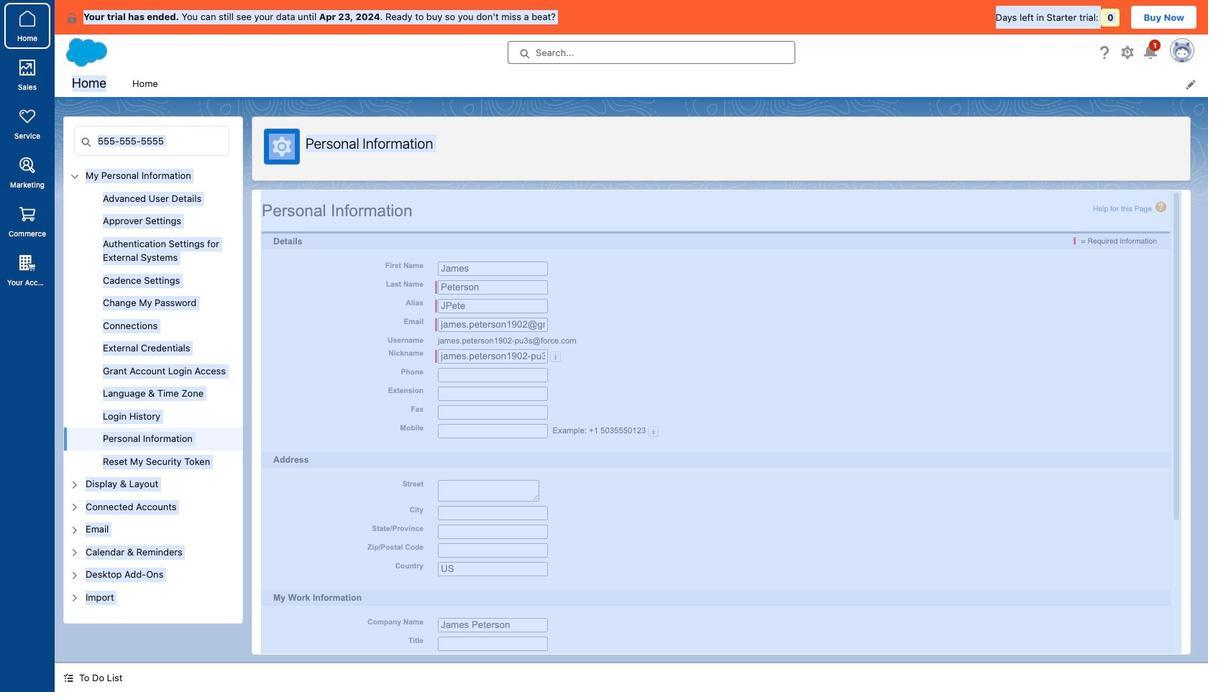 Task type: describe. For each thing, give the bounding box(es) containing it.
setup tree tree
[[64, 165, 242, 623]]

Quick Find search field
[[74, 126, 229, 156]]



Task type: locate. For each thing, give the bounding box(es) containing it.
text default image
[[66, 12, 78, 24]]

text default image
[[63, 673, 73, 683]]

list
[[124, 70, 1208, 97]]

my personal information tree item
[[64, 165, 242, 473]]

group
[[64, 187, 242, 473]]

personal information tree item
[[64, 428, 242, 450]]



Task type: vqa. For each thing, say whether or not it's contained in the screenshot.
Report icon
no



